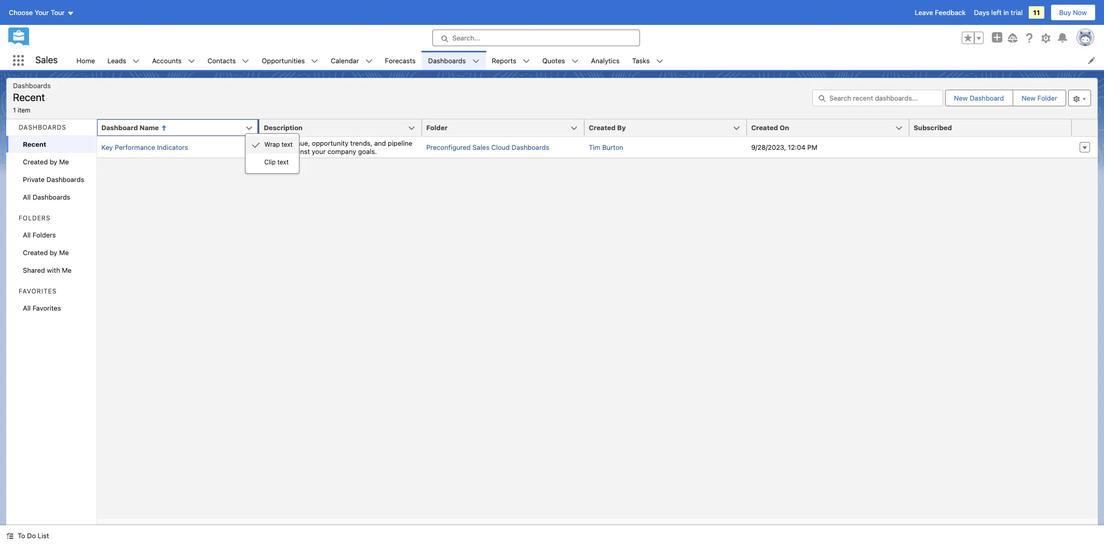 Task type: vqa. For each thing, say whether or not it's contained in the screenshot.
Other Information
no



Task type: locate. For each thing, give the bounding box(es) containing it.
2 by from the top
[[50, 249, 57, 257]]

me up with
[[59, 249, 69, 257]]

2 created by me link from the top
[[6, 244, 97, 262]]

recent inside dashboards recent 1 item
[[13, 91, 45, 103]]

recent
[[13, 91, 45, 103], [23, 140, 46, 149]]

menu inside dashboard name "cell"
[[246, 136, 299, 171]]

actions image
[[1073, 119, 1099, 136]]

dashboard name button
[[97, 119, 260, 136]]

opportunities list item
[[256, 51, 325, 70]]

9/28/2023, 12:04 pm
[[752, 143, 818, 152]]

calendar link
[[325, 51, 365, 70]]

1 vertical spatial created by me link
[[6, 244, 97, 262]]

accounts list item
[[146, 51, 201, 70]]

description cell
[[260, 119, 429, 137]]

text default image
[[365, 58, 373, 65], [472, 58, 480, 65], [572, 58, 579, 65], [252, 141, 260, 149]]

recent up private
[[23, 140, 46, 149]]

1 vertical spatial sales
[[473, 143, 490, 152]]

me up private dashboards
[[59, 158, 69, 166]]

1 vertical spatial folder
[[427, 124, 448, 132]]

text default image inside the accounts list item
[[188, 58, 195, 65]]

9/28/2023,
[[752, 143, 786, 152]]

shared with me
[[23, 266, 72, 275]]

created
[[589, 124, 616, 132], [752, 124, 779, 132], [23, 158, 48, 166], [23, 249, 48, 257]]

new up subscribed button
[[955, 94, 969, 102]]

created inside cell
[[752, 124, 779, 132]]

2 vertical spatial all
[[23, 304, 31, 313]]

11
[[1034, 8, 1041, 17]]

pipeline
[[388, 139, 413, 148]]

tasks
[[632, 56, 650, 65]]

recent up item
[[13, 91, 45, 103]]

0 horizontal spatial sales
[[35, 55, 58, 66]]

list
[[70, 51, 1105, 70]]

folders up shared with me
[[33, 231, 56, 239]]

wrap text
[[264, 141, 293, 148]]

0 vertical spatial me
[[59, 158, 69, 166]]

created on button
[[748, 119, 910, 136]]

dashboards down search...
[[428, 56, 466, 65]]

1 created by me link from the top
[[6, 153, 97, 171]]

1 horizontal spatial folder
[[1038, 94, 1058, 102]]

calendar
[[331, 56, 359, 65]]

buy
[[1060, 8, 1072, 17]]

by up with
[[50, 249, 57, 257]]

2 vertical spatial me
[[62, 266, 72, 275]]

0 vertical spatial all
[[23, 193, 31, 202]]

1 vertical spatial recent
[[23, 140, 46, 149]]

dashboard up key
[[101, 124, 138, 132]]

sales left home link
[[35, 55, 58, 66]]

me
[[59, 158, 69, 166], [59, 249, 69, 257], [62, 266, 72, 275]]

menu
[[246, 136, 299, 171]]

favorites down shared with me
[[33, 304, 61, 313]]

pm
[[808, 143, 818, 152]]

text default image left to
[[6, 533, 14, 540]]

0 vertical spatial folder
[[1038, 94, 1058, 102]]

text default image inside calendar list item
[[365, 58, 373, 65]]

0 vertical spatial created by me
[[23, 158, 69, 166]]

folders
[[19, 215, 51, 222], [33, 231, 56, 239]]

dashboards up item
[[13, 82, 51, 90]]

group
[[962, 32, 984, 44]]

new inside the 'new dashboard' button
[[955, 94, 969, 102]]

home link
[[70, 51, 101, 70]]

grid
[[97, 119, 1099, 174]]

1 vertical spatial all
[[23, 231, 31, 239]]

grid containing dashboard name
[[97, 119, 1099, 174]]

dashboards down private dashboards link at the top left of the page
[[33, 193, 70, 202]]

created up shared
[[23, 249, 48, 257]]

by for recent
[[50, 158, 57, 166]]

created by me link up private dashboards
[[6, 153, 97, 171]]

created left on
[[752, 124, 779, 132]]

by up private dashboards
[[50, 158, 57, 166]]

text default image right quotes
[[572, 58, 579, 65]]

created by me up shared with me
[[23, 249, 69, 257]]

dashboard up subscribed button
[[970, 94, 1005, 102]]

me right with
[[62, 266, 72, 275]]

text default image inside dashboards list item
[[472, 58, 480, 65]]

text default image right accounts
[[188, 58, 195, 65]]

0 vertical spatial created by me link
[[6, 153, 97, 171]]

accounts
[[152, 56, 182, 65]]

text default image left the calendar
[[311, 58, 319, 65]]

text right "track"
[[282, 141, 293, 148]]

created by me for dashboards
[[23, 158, 69, 166]]

text default image for leads
[[133, 58, 140, 65]]

text default image for dashboards
[[472, 58, 480, 65]]

1 new from the left
[[955, 94, 969, 102]]

text default image down search...
[[472, 58, 480, 65]]

text default image right reports
[[523, 58, 530, 65]]

0 vertical spatial sales
[[35, 55, 58, 66]]

1 vertical spatial me
[[59, 249, 69, 257]]

text default image inside leads list item
[[133, 58, 140, 65]]

created by me link
[[6, 153, 97, 171], [6, 244, 97, 262]]

text default image for tasks
[[656, 58, 664, 65]]

wrap
[[264, 141, 280, 148]]

key
[[101, 143, 113, 152]]

1 vertical spatial dashboard
[[101, 124, 138, 132]]

text default image inside reports list item
[[523, 58, 530, 65]]

all
[[23, 193, 31, 202], [23, 231, 31, 239], [23, 304, 31, 313]]

company
[[328, 148, 356, 156]]

wrap text link
[[246, 136, 299, 154]]

dashboard inside "cell"
[[101, 124, 138, 132]]

1 horizontal spatial dashboard
[[970, 94, 1005, 102]]

1 horizontal spatial new
[[1022, 94, 1036, 102]]

1 vertical spatial created by me
[[23, 249, 69, 257]]

1 all from the top
[[23, 193, 31, 202]]

by
[[50, 158, 57, 166], [50, 249, 57, 257]]

folders up all folders
[[19, 215, 51, 222]]

subscribed cell
[[910, 119, 1079, 137]]

0 vertical spatial text
[[282, 141, 293, 148]]

new up subscribed cell on the right top of page
[[1022, 94, 1036, 102]]

1 created by me from the top
[[23, 158, 69, 166]]

0 vertical spatial recent
[[13, 91, 45, 103]]

created by me up private dashboards link at the top left of the page
[[23, 158, 69, 166]]

all up shared
[[23, 231, 31, 239]]

created left by
[[589, 124, 616, 132]]

text default image right contacts
[[242, 58, 250, 65]]

new
[[955, 94, 969, 102], [1022, 94, 1036, 102]]

dashboards
[[428, 56, 466, 65], [13, 82, 51, 90], [19, 124, 66, 131], [512, 143, 550, 152], [46, 176, 84, 184], [33, 193, 70, 202]]

all down private
[[23, 193, 31, 202]]

all folders
[[23, 231, 56, 239]]

created on
[[752, 124, 790, 132]]

folder inside "button"
[[1038, 94, 1058, 102]]

text default image left wrap at the top of the page
[[252, 141, 260, 149]]

dashboards up recent "link"
[[19, 124, 66, 131]]

quotes list item
[[536, 51, 585, 70]]

created by me link for dashboards
[[6, 153, 97, 171]]

0 vertical spatial dashboard
[[970, 94, 1005, 102]]

clip text link
[[246, 154, 299, 171]]

1 vertical spatial by
[[50, 249, 57, 257]]

text default image inside quotes list item
[[572, 58, 579, 65]]

on
[[780, 124, 790, 132]]

by
[[618, 124, 626, 132]]

0 horizontal spatial dashboard
[[101, 124, 138, 132]]

text default image right name
[[161, 125, 167, 131]]

text right clip
[[278, 158, 289, 166]]

text default image inside tasks list item
[[656, 58, 664, 65]]

sales left "cloud"
[[473, 143, 490, 152]]

all folders link
[[6, 226, 97, 244]]

1 vertical spatial text
[[278, 158, 289, 166]]

favorites
[[19, 288, 57, 296], [33, 304, 61, 313]]

choose
[[9, 8, 33, 17]]

all down shared
[[23, 304, 31, 313]]

text default image
[[133, 58, 140, 65], [188, 58, 195, 65], [242, 58, 250, 65], [311, 58, 319, 65], [523, 58, 530, 65], [656, 58, 664, 65], [161, 125, 167, 131], [6, 533, 14, 540]]

with
[[47, 266, 60, 275]]

favorites up all favorites
[[19, 288, 57, 296]]

text default image inside the to do list button
[[6, 533, 14, 540]]

quotes
[[543, 56, 565, 65]]

all for all favorites
[[23, 304, 31, 313]]

menu containing wrap text
[[246, 136, 299, 171]]

0 vertical spatial by
[[50, 158, 57, 166]]

text default image right the calendar
[[365, 58, 373, 65]]

text default image right tasks
[[656, 58, 664, 65]]

key performance indicators link
[[101, 143, 188, 152]]

new dashboard
[[955, 94, 1005, 102]]

text default image inside the contacts list item
[[242, 58, 250, 65]]

item
[[18, 106, 30, 114]]

me for with
[[59, 249, 69, 257]]

folder inside button
[[427, 124, 448, 132]]

forecasts link
[[379, 51, 422, 70]]

text default image for opportunities
[[311, 58, 319, 65]]

3 all from the top
[[23, 304, 31, 313]]

new inside new folder "button"
[[1022, 94, 1036, 102]]

text default image inside opportunities list item
[[311, 58, 319, 65]]

0 vertical spatial favorites
[[19, 288, 57, 296]]

name
[[140, 124, 159, 132]]

burton
[[603, 143, 624, 152]]

dashboards list item
[[422, 51, 486, 70]]

text default image inside dashboard name button
[[161, 125, 167, 131]]

analytics
[[591, 56, 620, 65]]

opportunities
[[262, 56, 305, 65]]

sales
[[35, 55, 58, 66], [473, 143, 490, 152]]

0 horizontal spatial folder
[[427, 124, 448, 132]]

choose your tour button
[[8, 4, 75, 21]]

2 all from the top
[[23, 231, 31, 239]]

dashboards right "cloud"
[[512, 143, 550, 152]]

1 by from the top
[[50, 158, 57, 166]]

text default image right leads
[[133, 58, 140, 65]]

2 new from the left
[[1022, 94, 1036, 102]]

home
[[76, 56, 95, 65]]

2 created by me from the top
[[23, 249, 69, 257]]

indicators
[[157, 143, 188, 152]]

all dashboards
[[23, 193, 70, 202]]

0 horizontal spatial new
[[955, 94, 969, 102]]

text
[[282, 141, 293, 148], [278, 158, 289, 166]]

tour
[[51, 8, 65, 17]]

key performance indicators
[[101, 143, 188, 152]]

your
[[312, 148, 326, 156]]

trial
[[1011, 8, 1023, 17]]

created by me link up with
[[6, 244, 97, 262]]



Task type: describe. For each thing, give the bounding box(es) containing it.
dashboards inside list item
[[428, 56, 466, 65]]

cloud
[[492, 143, 510, 152]]

actions cell
[[1073, 119, 1099, 137]]

search...
[[453, 34, 480, 42]]

text default image for reports
[[523, 58, 530, 65]]

leave feedback
[[915, 8, 966, 17]]

created by me for with
[[23, 249, 69, 257]]

now
[[1074, 8, 1088, 17]]

in
[[1004, 8, 1010, 17]]

reports link
[[486, 51, 523, 70]]

leads list item
[[101, 51, 146, 70]]

1 vertical spatial folders
[[33, 231, 56, 239]]

all for all folders
[[23, 231, 31, 239]]

goals.
[[358, 148, 377, 156]]

clip
[[264, 158, 276, 166]]

to do list button
[[0, 526, 55, 547]]

folder cell
[[422, 119, 591, 137]]

all favorites
[[23, 304, 61, 313]]

leave
[[915, 8, 934, 17]]

to
[[18, 532, 25, 541]]

and
[[374, 139, 386, 148]]

reports
[[492, 56, 517, 65]]

tim burton
[[589, 143, 624, 152]]

1 horizontal spatial sales
[[473, 143, 490, 152]]

left
[[992, 8, 1002, 17]]

text default image for calendar
[[365, 58, 373, 65]]

Search recent dashboards... text field
[[813, 90, 944, 107]]

leads link
[[101, 51, 133, 70]]

subscribed button
[[910, 119, 1073, 136]]

days
[[975, 8, 990, 17]]

new folder button
[[1013, 90, 1067, 107]]

text default image inside wrap text link
[[252, 141, 260, 149]]

performance
[[115, 143, 155, 152]]

private dashboards
[[23, 176, 84, 184]]

created by cell
[[585, 119, 754, 137]]

reports list item
[[486, 51, 536, 70]]

track revenue, opportunity trends, and pipeline impact against your company goals.
[[264, 139, 413, 156]]

tasks list item
[[626, 51, 670, 70]]

all for all dashboards
[[23, 193, 31, 202]]

dashboards recent 1 item
[[13, 82, 51, 114]]

opportunities link
[[256, 51, 311, 70]]

contacts link
[[201, 51, 242, 70]]

leads
[[108, 56, 126, 65]]

preconfigured
[[427, 143, 471, 152]]

text default image for contacts
[[242, 58, 250, 65]]

new folder
[[1022, 94, 1058, 102]]

private
[[23, 176, 45, 184]]

tasks link
[[626, 51, 656, 70]]

accounts link
[[146, 51, 188, 70]]

contacts
[[208, 56, 236, 65]]

all favorites link
[[6, 300, 97, 317]]

leave feedback link
[[915, 8, 966, 17]]

shared
[[23, 266, 45, 275]]

tim
[[589, 143, 601, 152]]

quotes link
[[536, 51, 572, 70]]

description button
[[260, 119, 422, 136]]

text for clip text
[[278, 158, 289, 166]]

analytics link
[[585, 51, 626, 70]]

text for wrap text
[[282, 141, 293, 148]]

list containing home
[[70, 51, 1105, 70]]

track
[[264, 139, 281, 148]]

feedback
[[936, 8, 966, 17]]

to do list
[[18, 532, 49, 541]]

created on cell
[[748, 119, 916, 137]]

dashboards up the all dashboards link
[[46, 176, 84, 184]]

1 vertical spatial favorites
[[33, 304, 61, 313]]

tim burton link
[[589, 143, 624, 152]]

forecasts
[[385, 56, 416, 65]]

created by me link for with
[[6, 244, 97, 262]]

dashboard name
[[101, 124, 159, 132]]

buy now
[[1060, 8, 1088, 17]]

private dashboards link
[[6, 171, 97, 189]]

calendar list item
[[325, 51, 379, 70]]

search... button
[[432, 30, 640, 46]]

trends,
[[350, 139, 373, 148]]

your
[[35, 8, 49, 17]]

choose your tour
[[9, 8, 65, 17]]

new for new dashboard
[[955, 94, 969, 102]]

subscribed
[[914, 124, 953, 132]]

by for all folders
[[50, 249, 57, 257]]

new for new folder
[[1022, 94, 1036, 102]]

created inside cell
[[589, 124, 616, 132]]

me for dashboards
[[59, 158, 69, 166]]

contacts list item
[[201, 51, 256, 70]]

created up private
[[23, 158, 48, 166]]

do
[[27, 532, 36, 541]]

shared with me link
[[6, 262, 97, 279]]

created by
[[589, 124, 626, 132]]

0 vertical spatial folders
[[19, 215, 51, 222]]

days left in trial
[[975, 8, 1023, 17]]

text default image for accounts
[[188, 58, 195, 65]]

1
[[13, 106, 16, 114]]

recent inside "link"
[[23, 140, 46, 149]]

12:04
[[788, 143, 806, 152]]

folder button
[[422, 119, 585, 136]]

revenue,
[[283, 139, 310, 148]]

dashboards link
[[422, 51, 472, 70]]

text default image for quotes
[[572, 58, 579, 65]]

all dashboards link
[[6, 189, 97, 206]]

clip text
[[264, 158, 289, 166]]

preconfigured sales cloud dashboards link
[[427, 143, 550, 152]]

new dashboard button
[[946, 91, 1013, 106]]

opportunity
[[312, 139, 349, 148]]

dashboard name cell
[[97, 119, 300, 174]]

recent link
[[6, 136, 97, 153]]



